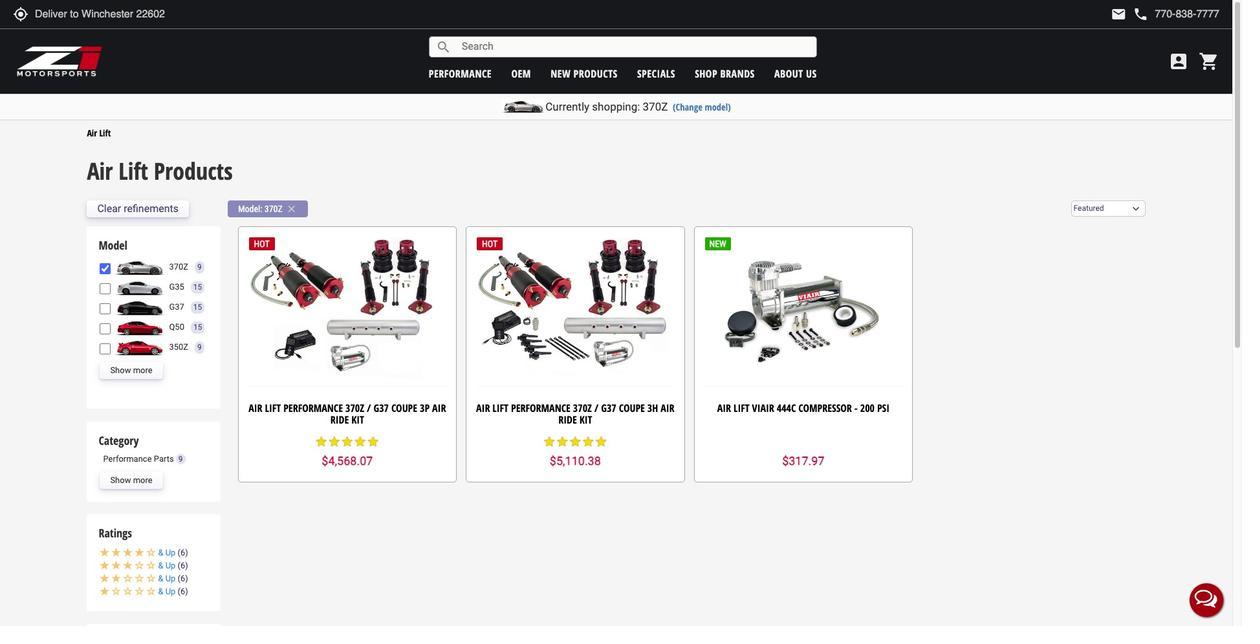 Task type: describe. For each thing, give the bounding box(es) containing it.
coupe for 3p
[[391, 401, 417, 415]]

category
[[99, 433, 139, 448]]

g35
[[169, 282, 184, 292]]

4 up from the top
[[165, 587, 176, 597]]

/ for 3p
[[367, 401, 371, 415]]

1 & from the top
[[158, 548, 163, 558]]

infiniti g35 coupe sedan v35 v36 skyline 2003 2004 2005 2006 2007 2008 3.5l vq35de revup rev up vq35hr z1 motorsports image
[[114, 279, 166, 296]]

4 6 from the top
[[180, 587, 185, 597]]

performance for air lift performance 370z / g37 coupe 3p air ride kit
[[283, 401, 343, 415]]

viair
[[752, 401, 774, 415]]

7 star from the left
[[556, 435, 569, 448]]

350z
[[169, 342, 188, 352]]

specials link
[[637, 66, 675, 81]]

nissan 370z z34 2009 2010 2011 2012 2013 2014 2015 2016 2017 2018 2019 3.7l vq37vhr vhr nismo z1 motorsports image
[[114, 259, 166, 276]]

air for air lift performance 370z / g37 coupe 3h air ride kit
[[476, 401, 490, 415]]

15 for g37
[[193, 302, 202, 311]]

products
[[154, 155, 233, 187]]

about us link
[[774, 66, 817, 81]]

1 star from the left
[[315, 435, 328, 448]]

model
[[99, 238, 127, 253]]

3 6 from the top
[[180, 574, 185, 584]]

star star star star star $5,110.38
[[543, 435, 608, 468]]

show more for model
[[110, 365, 152, 375]]

lift for air lift products
[[119, 155, 148, 187]]

category performance parts 9
[[99, 433, 183, 464]]

15 for q50
[[193, 322, 202, 332]]

performance link
[[429, 66, 492, 81]]

-
[[854, 401, 858, 415]]

g37 for air lift performance 370z / g37 coupe 3p air ride kit
[[374, 401, 389, 415]]

370z inside air lift performance 370z / g37 coupe 3p air ride kit
[[345, 401, 364, 415]]

3h
[[647, 401, 658, 415]]

compressor
[[798, 401, 852, 415]]

2 up from the top
[[165, 561, 176, 571]]

4 & up 6 from the top
[[158, 587, 185, 597]]

0 horizontal spatial g37
[[169, 302, 184, 312]]

2 & from the top
[[158, 561, 163, 571]]

9 for 370z
[[197, 262, 202, 271]]

currently shopping: 370z (change model)
[[545, 100, 731, 113]]

air lift link
[[87, 127, 111, 139]]

brands
[[720, 66, 755, 81]]

shopping_cart link
[[1195, 51, 1219, 72]]

444c
[[777, 401, 796, 415]]

370z up 'g35'
[[169, 262, 188, 272]]

star star star star star $4,568.07
[[315, 435, 380, 468]]

1 & up 6 from the top
[[158, 548, 185, 558]]

phone
[[1133, 6, 1148, 22]]

air lift performance 370z / g37 coupe 3p air ride kit
[[249, 401, 446, 427]]

specials
[[637, 66, 675, 81]]

Search search field
[[451, 37, 816, 57]]

performance inside category performance parts 9
[[103, 454, 152, 464]]

g37 for air lift performance 370z / g37 coupe 3h air ride kit
[[601, 401, 616, 415]]

z1 motorsports logo image
[[16, 45, 103, 78]]

mail
[[1111, 6, 1126, 22]]

show more button for model
[[100, 362, 163, 379]]

$4,568.07
[[322, 454, 373, 468]]

/ for 3h
[[594, 401, 599, 415]]

model: 370z close
[[238, 203, 297, 215]]

clear refinements button
[[87, 200, 189, 217]]

performance
[[429, 66, 492, 81]]

show more for category
[[110, 475, 152, 485]]

8 star from the left
[[569, 435, 582, 448]]

200
[[860, 401, 875, 415]]

show more button for category
[[100, 472, 163, 489]]

3 & from the top
[[158, 574, 163, 584]]

performance for air lift performance 370z / g37 coupe 3h air ride kit
[[511, 401, 570, 415]]

phone link
[[1133, 6, 1219, 22]]

new
[[551, 66, 571, 81]]



Task type: locate. For each thing, give the bounding box(es) containing it.
kit inside air lift performance 370z / g37 coupe 3h air ride kit
[[579, 412, 592, 427]]

show for model
[[110, 365, 131, 375]]

1 6 from the top
[[180, 548, 185, 558]]

coupe for 3h
[[619, 401, 645, 415]]

1 horizontal spatial /
[[594, 401, 599, 415]]

shop brands link
[[695, 66, 755, 81]]

9 right 350z on the left
[[197, 343, 202, 352]]

1 horizontal spatial ride
[[558, 412, 577, 427]]

1 / from the left
[[367, 401, 371, 415]]

1 coupe from the left
[[391, 401, 417, 415]]

1 show from the top
[[110, 365, 131, 375]]

air lift products
[[87, 155, 233, 187]]

370z up star star star star star $4,568.07
[[345, 401, 364, 415]]

1 up from the top
[[165, 548, 176, 558]]

more down nissan 350z z33 2003 2004 2005 2006 2007 2008 2009 vq35de 3.5l revup rev up vq35hr nismo z1 motorsports image
[[133, 365, 152, 375]]

370z up star star star star star $5,110.38
[[573, 401, 592, 415]]

lift
[[99, 127, 111, 139], [119, 155, 148, 187], [265, 401, 281, 415], [492, 401, 508, 415], [734, 401, 749, 415]]

about us
[[774, 66, 817, 81]]

2 kit from the left
[[579, 412, 592, 427]]

lift for air lift viair 444c compressor - 200 psi
[[734, 401, 749, 415]]

10 star from the left
[[595, 435, 608, 448]]

ratings
[[99, 525, 132, 541]]

1 vertical spatial show more button
[[100, 472, 163, 489]]

lift for air lift performance 370z / g37 coupe 3p air ride kit
[[265, 401, 281, 415]]

infiniti g37 coupe sedan convertible v36 cv36 hv36 skyline 2008 2009 2010 2011 2012 2013 3.7l vq37vhr z1 motorsports image
[[114, 299, 166, 316]]

1 kit from the left
[[351, 412, 364, 427]]

my_location
[[13, 6, 28, 22]]

show more down category performance parts 9
[[110, 475, 152, 485]]

0 vertical spatial 9
[[197, 262, 202, 271]]

ride
[[330, 412, 349, 427], [558, 412, 577, 427]]

g37 left the 3h
[[601, 401, 616, 415]]

ride inside air lift performance 370z / g37 coupe 3h air ride kit
[[558, 412, 577, 427]]

oem
[[511, 66, 531, 81]]

coupe left 3p at the bottom left of the page
[[391, 401, 417, 415]]

0 vertical spatial show more button
[[100, 362, 163, 379]]

more for model
[[133, 365, 152, 375]]

0 horizontal spatial performance
[[103, 454, 152, 464]]

air for air lift products
[[87, 155, 113, 187]]

/ inside air lift performance 370z / g37 coupe 3h air ride kit
[[594, 401, 599, 415]]

kit
[[351, 412, 364, 427], [579, 412, 592, 427]]

lift for air lift
[[99, 127, 111, 139]]

show
[[110, 365, 131, 375], [110, 475, 131, 485]]

search
[[436, 39, 451, 55]]

3 & up 6 from the top
[[158, 574, 185, 584]]

shopping:
[[592, 100, 640, 113]]

1 horizontal spatial kit
[[579, 412, 592, 427]]

clear refinements
[[97, 203, 179, 215]]

9 for 350z
[[197, 343, 202, 352]]

4 & from the top
[[158, 587, 163, 597]]

0 vertical spatial more
[[133, 365, 152, 375]]

15
[[193, 282, 202, 291], [193, 302, 202, 311], [193, 322, 202, 332]]

shop
[[695, 66, 717, 81]]

performance inside air lift performance 370z / g37 coupe 3p air ride kit
[[283, 401, 343, 415]]

us
[[806, 66, 817, 81]]

2 more from the top
[[133, 475, 152, 485]]

0 horizontal spatial kit
[[351, 412, 364, 427]]

psi
[[877, 401, 889, 415]]

1 vertical spatial more
[[133, 475, 152, 485]]

9
[[197, 262, 202, 271], [197, 343, 202, 352], [178, 455, 183, 464]]

2 ride from the left
[[558, 412, 577, 427]]

show more button
[[100, 362, 163, 379], [100, 472, 163, 489]]

ride up star star star star star $4,568.07
[[330, 412, 349, 427]]

air
[[87, 127, 97, 139], [87, 155, 113, 187], [249, 401, 262, 415], [432, 401, 446, 415], [476, 401, 490, 415], [661, 401, 674, 415], [717, 401, 731, 415]]

g37 inside air lift performance 370z / g37 coupe 3h air ride kit
[[601, 401, 616, 415]]

0 horizontal spatial ride
[[330, 412, 349, 427]]

2 15 from the top
[[193, 302, 202, 311]]

lift for air lift performance 370z / g37 coupe 3h air ride kit
[[492, 401, 508, 415]]

15 right 'g35'
[[193, 282, 202, 291]]

/ up star star star star star $4,568.07
[[367, 401, 371, 415]]

&
[[158, 548, 163, 558], [158, 561, 163, 571], [158, 574, 163, 584], [158, 587, 163, 597]]

& up 6
[[158, 548, 185, 558], [158, 561, 185, 571], [158, 574, 185, 584], [158, 587, 185, 597]]

g37 down 'g35'
[[169, 302, 184, 312]]

products
[[574, 66, 618, 81]]

air lift
[[87, 127, 111, 139]]

1 15 from the top
[[193, 282, 202, 291]]

(change model) link
[[673, 101, 731, 113]]

kit up star star star star star $5,110.38
[[579, 412, 592, 427]]

1 ride from the left
[[330, 412, 349, 427]]

/ inside air lift performance 370z / g37 coupe 3p air ride kit
[[367, 401, 371, 415]]

up
[[165, 548, 176, 558], [165, 561, 176, 571], [165, 574, 176, 584], [165, 587, 176, 597]]

infiniti q50 sedan hybrid v37 2014 2015 2016 2017 2018 2019 2020 vq37vhr 2.0t 3.0t 3.7l red sport redsport vr30ddtt z1 motorsports image
[[114, 319, 166, 336]]

3 up from the top
[[165, 574, 176, 584]]

more
[[133, 365, 152, 375], [133, 475, 152, 485]]

air for air lift performance 370z / g37 coupe 3p air ride kit
[[249, 401, 262, 415]]

new products link
[[551, 66, 618, 81]]

ride for 3p
[[330, 412, 349, 427]]

1 show more from the top
[[110, 365, 152, 375]]

show down category performance parts 9
[[110, 475, 131, 485]]

None checkbox
[[100, 263, 111, 274], [100, 283, 111, 294], [100, 303, 111, 314], [100, 343, 111, 354], [100, 263, 111, 274], [100, 283, 111, 294], [100, 303, 111, 314], [100, 343, 111, 354]]

1 horizontal spatial coupe
[[619, 401, 645, 415]]

more down category performance parts 9
[[133, 475, 152, 485]]

show more down nissan 350z z33 2003 2004 2005 2006 2007 2008 2009 vq35de 3.5l revup rev up vq35hr nismo z1 motorsports image
[[110, 365, 152, 375]]

lift inside air lift performance 370z / g37 coupe 3p air ride kit
[[265, 401, 281, 415]]

about
[[774, 66, 803, 81]]

more for category
[[133, 475, 152, 485]]

air lift viair 444c compressor - 200 psi
[[717, 401, 889, 415]]

ride for 3h
[[558, 412, 577, 427]]

1 vertical spatial 9
[[197, 343, 202, 352]]

0 horizontal spatial coupe
[[391, 401, 417, 415]]

3p
[[420, 401, 430, 415]]

2 show from the top
[[110, 475, 131, 485]]

account_box
[[1168, 51, 1189, 72]]

parts
[[154, 454, 174, 464]]

2 / from the left
[[594, 401, 599, 415]]

370z
[[643, 100, 668, 113], [264, 204, 283, 214], [169, 262, 188, 272], [345, 401, 364, 415], [573, 401, 592, 415]]

2 coupe from the left
[[619, 401, 645, 415]]

1 vertical spatial show
[[110, 475, 131, 485]]

coupe inside air lift performance 370z / g37 coupe 3h air ride kit
[[619, 401, 645, 415]]

performance
[[283, 401, 343, 415], [511, 401, 570, 415], [103, 454, 152, 464]]

g37
[[169, 302, 184, 312], [374, 401, 389, 415], [601, 401, 616, 415]]

$317.97
[[782, 454, 824, 468]]

1 vertical spatial show more
[[110, 475, 152, 485]]

1 more from the top
[[133, 365, 152, 375]]

q50
[[169, 322, 184, 332]]

2 show more button from the top
[[100, 472, 163, 489]]

4 star from the left
[[354, 435, 367, 448]]

2 star from the left
[[328, 435, 341, 448]]

model)
[[705, 101, 731, 113]]

2 6 from the top
[[180, 561, 185, 571]]

2 horizontal spatial performance
[[511, 401, 570, 415]]

5 star from the left
[[367, 435, 380, 448]]

370z left (change
[[643, 100, 668, 113]]

currently
[[545, 100, 589, 113]]

6 star from the left
[[543, 435, 556, 448]]

show more button down nissan 350z z33 2003 2004 2005 2006 2007 2008 2009 vq35de 3.5l revup rev up vq35hr nismo z1 motorsports image
[[100, 362, 163, 379]]

None checkbox
[[100, 323, 111, 334]]

g37 left 3p at the bottom left of the page
[[374, 401, 389, 415]]

air lift performance 370z / g37 coupe 3h air ride kit
[[476, 401, 674, 427]]

coupe
[[391, 401, 417, 415], [619, 401, 645, 415]]

performance inside air lift performance 370z / g37 coupe 3h air ride kit
[[511, 401, 570, 415]]

shop brands
[[695, 66, 755, 81]]

new products
[[551, 66, 618, 81]]

9 right nissan 370z z34 2009 2010 2011 2012 2013 2014 2015 2016 2017 2018 2019 3.7l vq37vhr vhr nismo z1 motorsports image
[[197, 262, 202, 271]]

15 right q50
[[193, 322, 202, 332]]

kit up star star star star star $4,568.07
[[351, 412, 364, 427]]

mail link
[[1111, 6, 1126, 22]]

2 horizontal spatial g37
[[601, 401, 616, 415]]

2 show more from the top
[[110, 475, 152, 485]]

9 star from the left
[[582, 435, 595, 448]]

ride inside air lift performance 370z / g37 coupe 3p air ride kit
[[330, 412, 349, 427]]

2 & up 6 from the top
[[158, 561, 185, 571]]

coupe left the 3h
[[619, 401, 645, 415]]

show more
[[110, 365, 152, 375], [110, 475, 152, 485]]

lift inside air lift performance 370z / g37 coupe 3h air ride kit
[[492, 401, 508, 415]]

3 star from the left
[[341, 435, 354, 448]]

370z left "close"
[[264, 204, 283, 214]]

2 vertical spatial 9
[[178, 455, 183, 464]]

coupe inside air lift performance 370z / g37 coupe 3p air ride kit
[[391, 401, 417, 415]]

1 horizontal spatial g37
[[374, 401, 389, 415]]

g37 inside air lift performance 370z / g37 coupe 3p air ride kit
[[374, 401, 389, 415]]

9 right parts at left bottom
[[178, 455, 183, 464]]

kit for 3p
[[351, 412, 364, 427]]

shopping_cart
[[1199, 51, 1219, 72]]

air for air lift
[[87, 127, 97, 139]]

15 for g35
[[193, 282, 202, 291]]

account_box link
[[1165, 51, 1192, 72]]

nissan 350z z33 2003 2004 2005 2006 2007 2008 2009 vq35de 3.5l revup rev up vq35hr nismo z1 motorsports image
[[114, 339, 166, 356]]

1 vertical spatial 15
[[193, 302, 202, 311]]

370z inside air lift performance 370z / g37 coupe 3h air ride kit
[[573, 401, 592, 415]]

3 15 from the top
[[193, 322, 202, 332]]

air for air lift viair 444c compressor - 200 psi
[[717, 401, 731, 415]]

model:
[[238, 204, 262, 214]]

performance up star star star star star $5,110.38
[[511, 401, 570, 415]]

(change
[[673, 101, 702, 113]]

0 vertical spatial show
[[110, 365, 131, 375]]

performance down category
[[103, 454, 152, 464]]

/
[[367, 401, 371, 415], [594, 401, 599, 415]]

/ up star star star star star $5,110.38
[[594, 401, 599, 415]]

refinements
[[124, 203, 179, 215]]

clear
[[97, 203, 121, 215]]

15 right the infiniti g37 coupe sedan convertible v36 cv36 hv36 skyline 2008 2009 2010 2011 2012 2013 3.7l vq37vhr z1 motorsports image
[[193, 302, 202, 311]]

1 horizontal spatial performance
[[283, 401, 343, 415]]

mail phone
[[1111, 6, 1148, 22]]

show for category
[[110, 475, 131, 485]]

show more button down category performance parts 9
[[100, 472, 163, 489]]

0 horizontal spatial /
[[367, 401, 371, 415]]

2 vertical spatial 15
[[193, 322, 202, 332]]

oem link
[[511, 66, 531, 81]]

1 show more button from the top
[[100, 362, 163, 379]]

kit for 3h
[[579, 412, 592, 427]]

0 vertical spatial 15
[[193, 282, 202, 291]]

close
[[286, 203, 297, 215]]

0 vertical spatial show more
[[110, 365, 152, 375]]

6
[[180, 548, 185, 558], [180, 561, 185, 571], [180, 574, 185, 584], [180, 587, 185, 597]]

ride up star star star star star $5,110.38
[[558, 412, 577, 427]]

370z inside model: 370z close
[[264, 204, 283, 214]]

9 inside category performance parts 9
[[178, 455, 183, 464]]

star
[[315, 435, 328, 448], [328, 435, 341, 448], [341, 435, 354, 448], [354, 435, 367, 448], [367, 435, 380, 448], [543, 435, 556, 448], [556, 435, 569, 448], [569, 435, 582, 448], [582, 435, 595, 448], [595, 435, 608, 448]]

kit inside air lift performance 370z / g37 coupe 3p air ride kit
[[351, 412, 364, 427]]

performance up star star star star star $4,568.07
[[283, 401, 343, 415]]

show down nissan 350z z33 2003 2004 2005 2006 2007 2008 2009 vq35de 3.5l revup rev up vq35hr nismo z1 motorsports image
[[110, 365, 131, 375]]

$5,110.38
[[550, 454, 601, 468]]



Task type: vqa. For each thing, say whether or not it's contained in the screenshot.
for
no



